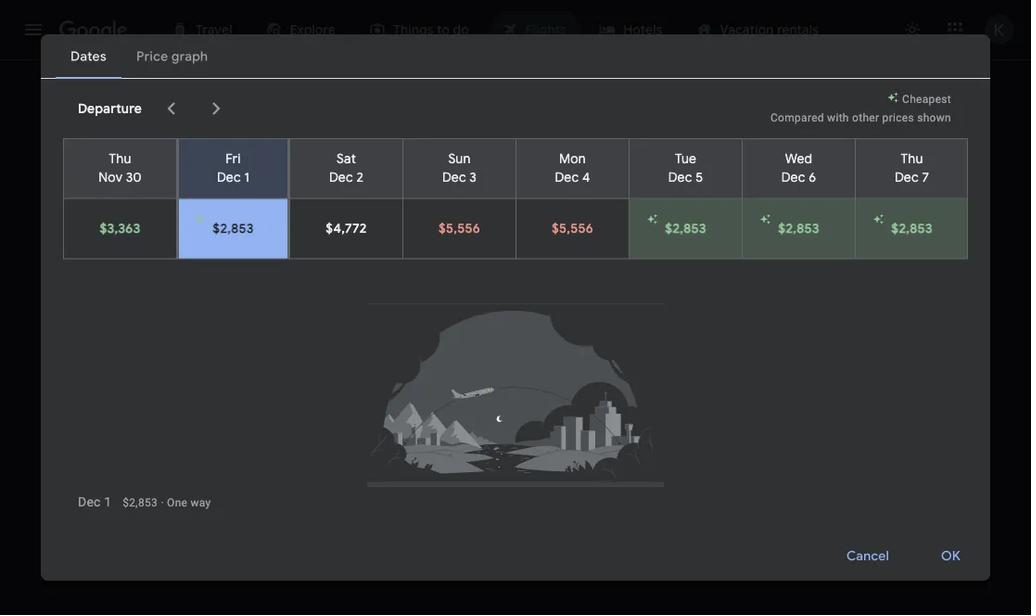 Task type: describe. For each thing, give the bounding box(es) containing it.
bags button
[[334, 186, 407, 215]]

tap air portugal
[[127, 490, 211, 503]]

ranked
[[41, 351, 79, 364]]

$4,772 button
[[290, 199, 403, 258]]

1 left tap
[[104, 494, 112, 509]]

price
[[425, 192, 457, 209]]

all
[[76, 192, 92, 209]]

1 stop flight. element
[[524, 468, 563, 489]]

filters
[[95, 192, 130, 209]]

dec for thu
[[895, 169, 919, 186]]

way
[[191, 496, 211, 509]]

3 inside the sun dec 3
[[470, 169, 477, 186]]

1 inside "fri dec 1"
[[244, 169, 250, 186]]

–
[[423, 421, 430, 434]]

2,306 button
[[648, 468, 757, 507]]

fees
[[444, 351, 466, 364]]

adults.
[[497, 351, 532, 364]]

cancel
[[847, 548, 890, 565]]

sat
[[337, 150, 356, 167]]

pdl
[[524, 421, 545, 434]]

2853 US dollars text field
[[123, 496, 158, 509]]

best
[[41, 323, 79, 347]]

1 $5,556 button from the left
[[404, 199, 516, 258]]

min for 11 hr 45 min
[[456, 468, 481, 487]]

dec for sun
[[442, 169, 467, 186]]

2 stops flight. element
[[524, 398, 572, 420]]

dec for wed
[[782, 169, 806, 186]]

nov
[[99, 169, 123, 186]]

$2,853 left · on the bottom left
[[123, 496, 158, 509]]

stops
[[535, 398, 572, 417]]

scroll right image
[[205, 97, 227, 120]]

dec left tap
[[78, 494, 101, 509]]

thu nov 30
[[99, 150, 142, 186]]

prices
[[281, 351, 314, 364]]

other
[[853, 111, 880, 124]]

bags
[[345, 192, 375, 209]]

scroll left image
[[160, 97, 183, 120]]

ranked based on price and convenience
[[41, 351, 249, 364]]

fco
[[430, 421, 452, 434]]

$2,853 down the 5
[[665, 220, 707, 237]]

4 $2,853 button from the left
[[856, 199, 969, 258]]

7
[[923, 169, 930, 186]]

$3,363 button
[[64, 199, 176, 258]]

price button
[[414, 186, 488, 215]]

$2,853 down airlines
[[213, 220, 254, 237]]

1 inside find the best price region
[[208, 263, 213, 280]]

stops button
[[153, 186, 230, 215]]

optional
[[535, 351, 579, 364]]

emissions
[[593, 192, 654, 209]]

times
[[507, 192, 543, 209]]

airlines
[[249, 192, 295, 209]]

sun
[[448, 150, 471, 167]]

mon dec 4
[[555, 150, 591, 186]]

mon
[[560, 150, 586, 167]]

ok
[[942, 548, 961, 565]]

duration button
[[868, 186, 964, 215]]

sun dec 3
[[442, 150, 477, 186]]

45
[[436, 468, 453, 487]]

,
[[545, 421, 547, 434]]

airlines button
[[238, 186, 327, 215]]

2 $2,853 button from the left
[[630, 199, 742, 258]]

fri dec 1
[[217, 150, 250, 186]]

15 hr 35 min jfk – fco
[[403, 398, 483, 434]]

cancel button
[[825, 534, 912, 578]]

with
[[828, 111, 850, 124]]

based
[[82, 351, 114, 364]]

connecting airports button
[[693, 186, 860, 215]]

5
[[696, 169, 703, 186]]

portugal
[[167, 490, 211, 503]]

total duration 15 hr 35 min. element
[[403, 398, 524, 420]]

$3,363
[[100, 220, 141, 237]]

wed
[[786, 150, 813, 167]]

dec for fri
[[217, 169, 241, 186]]

include
[[317, 351, 354, 364]]

find the best price region
[[41, 260, 991, 309]]

2 inside sat dec 2
[[357, 169, 364, 186]]

one
[[167, 496, 188, 509]]

required
[[357, 351, 400, 364]]

shown
[[918, 111, 952, 124]]

convenience
[[184, 351, 249, 364]]

jfk
[[403, 421, 423, 434]]

tue dec 5
[[669, 150, 703, 186]]



Task type: vqa. For each thing, say whether or not it's contained in the screenshot.
"Thu" for Dec
yes



Task type: locate. For each thing, give the bounding box(es) containing it.
thu inside thu nov 30
[[109, 150, 131, 167]]

3 right for
[[487, 351, 494, 364]]

times button
[[496, 186, 575, 215]]

2 up bags
[[357, 169, 364, 186]]

dec inside tue dec 5
[[669, 169, 693, 186]]

1 vertical spatial dec 1
[[78, 494, 112, 509]]

4
[[583, 169, 591, 186]]

30
[[126, 169, 142, 186]]

min
[[458, 398, 483, 417], [456, 468, 481, 487]]

cheapest
[[903, 93, 952, 106]]

none search field containing all filters
[[41, 85, 991, 246]]

0 vertical spatial min
[[458, 398, 483, 417]]

taxes
[[403, 351, 431, 364]]

1 horizontal spatial $5,556 button
[[517, 199, 629, 258]]

flights
[[83, 323, 138, 347]]

2 inside 2 stops pdl , lis
[[524, 398, 531, 417]]

1 left the stop
[[524, 468, 529, 487]]

hr for 11
[[418, 468, 432, 487]]

layover (1 of 2) is a 1 hr 50 min layover at aeroporto joão paulo ii in ponta delgada. layover (2 of 2) is a 2 hr 50 min layover at humberto delgado airport in lisbon. element
[[524, 420, 644, 435]]

swap origin and destination. image
[[325, 141, 347, 163]]

$2,853 button down "fri dec 1"
[[179, 199, 288, 258]]

1 and from the left
[[162, 351, 181, 364]]

hr right 15
[[421, 398, 435, 417]]

0 horizontal spatial $5,556
[[439, 220, 481, 237]]

dec inside thu dec 7
[[895, 169, 919, 186]]

$2,853 button down 6
[[743, 199, 855, 258]]

2 $5,556 button from the left
[[517, 199, 629, 258]]

dec inside the wed dec 6
[[782, 169, 806, 186]]

3 $2,853 button from the left
[[743, 199, 855, 258]]

and right charges
[[627, 351, 646, 364]]

dec left 7
[[895, 169, 919, 186]]

hr for 15
[[421, 398, 435, 417]]

all filters
[[76, 192, 130, 209]]

compared
[[771, 111, 825, 124]]

1 vertical spatial min
[[456, 468, 481, 487]]

1 stop
[[524, 468, 563, 487]]

tue
[[675, 150, 697, 167]]

0 horizontal spatial and
[[162, 351, 181, 364]]

1 up airlines
[[244, 169, 250, 186]]

on
[[117, 351, 130, 364]]

stops
[[164, 192, 199, 209]]

$2,853 button down 7
[[856, 199, 969, 258]]

dec 1 inside find the best price region
[[180, 263, 213, 280]]

$5,556 for second $5,556 button from left
[[552, 220, 594, 237]]

tap
[[127, 490, 146, 503]]

11 hr 45 min
[[403, 468, 481, 487]]

2 thu from the left
[[901, 150, 924, 167]]

$5,556 down price popup button
[[439, 220, 481, 237]]

1 horizontal spatial and
[[627, 351, 646, 364]]

connecting airports
[[704, 192, 829, 209]]

None search field
[[41, 85, 991, 246]]

Departure text field
[[690, 127, 928, 177]]

dec down sun
[[442, 169, 467, 186]]

dec
[[217, 169, 241, 186], [329, 169, 353, 186], [442, 169, 467, 186], [555, 169, 579, 186], [669, 169, 693, 186], [782, 169, 806, 186], [895, 169, 919, 186], [180, 263, 204, 280], [78, 494, 101, 509]]

air
[[149, 490, 164, 503]]

0 vertical spatial 3
[[470, 169, 477, 186]]

1 vertical spatial 2
[[524, 398, 531, 417]]

thu up nov
[[109, 150, 131, 167]]

$2,853 down airports
[[779, 220, 820, 237]]

dec for tue
[[669, 169, 693, 186]]

min right 45
[[456, 468, 481, 487]]

0 horizontal spatial 2
[[357, 169, 364, 186]]

and right price
[[162, 351, 181, 364]]

emissions button
[[582, 186, 686, 215]]

1 $5,556 from the left
[[439, 220, 481, 237]]

6
[[809, 169, 817, 186]]

dec inside mon dec 4
[[555, 169, 579, 186]]

6756 US dollars text field
[[870, 546, 916, 565]]

best flights main content
[[41, 260, 991, 615]]

11
[[403, 468, 414, 487]]

min for 15 hr 35 min jfk – fco
[[458, 398, 483, 417]]

dec inside find the best price region
[[180, 263, 204, 280]]

connecting
[[704, 192, 776, 209]]

1 horizontal spatial dec 1
[[180, 263, 213, 280]]

for
[[469, 351, 484, 364]]

dec for mon
[[555, 169, 579, 186]]

dec down sat on the left top of page
[[329, 169, 353, 186]]

and
[[162, 351, 181, 364], [627, 351, 646, 364]]

thu
[[109, 150, 131, 167], [901, 150, 924, 167]]

dec 1 down stops popup button
[[180, 263, 213, 280]]

$5,556 down the times popup button
[[552, 220, 594, 237]]

dec inside the sun dec 3
[[442, 169, 467, 186]]

thu inside thu dec 7
[[901, 150, 924, 167]]

compared with other prices shown
[[771, 111, 952, 124]]

$5,556 for 1st $5,556 button from left
[[439, 220, 481, 237]]

1 down stops popup button
[[208, 263, 213, 280]]

1 vertical spatial hr
[[418, 468, 432, 487]]

1 horizontal spatial 2
[[524, 398, 531, 417]]

airports
[[780, 192, 829, 209]]

$5,556 button down 4 in the right of the page
[[517, 199, 629, 258]]

ok button
[[919, 534, 983, 578]]

dec down stops popup button
[[180, 263, 204, 280]]

thu for nov
[[109, 150, 131, 167]]

0 vertical spatial 2
[[357, 169, 364, 186]]

$2,853 · one way
[[123, 496, 211, 509]]

sat dec 2
[[329, 150, 364, 186]]

$4,772
[[326, 220, 367, 237]]

2 and from the left
[[627, 351, 646, 364]]

2 up pdl
[[524, 398, 531, 417]]

1 thu from the left
[[109, 150, 131, 167]]

lis
[[550, 421, 567, 434]]

$2,853 down 'duration' popup button
[[892, 220, 933, 237]]

total duration 11 hr 45 min. element
[[403, 468, 524, 489]]

1 horizontal spatial thu
[[901, 150, 924, 167]]

best flights
[[41, 323, 138, 347]]

prices
[[883, 111, 915, 124]]

stop
[[533, 468, 563, 487]]

fri
[[226, 150, 241, 167]]

dec left the 5
[[669, 169, 693, 186]]

0 horizontal spatial 3
[[470, 169, 477, 186]]

2,306
[[653, 468, 691, 487]]

$5,556
[[439, 220, 481, 237], [552, 220, 594, 237]]

1 horizontal spatial 3
[[487, 351, 494, 364]]

min right 35 at the left bottom of the page
[[458, 398, 483, 417]]

dec down fri
[[217, 169, 241, 186]]

thu dec 7
[[895, 150, 930, 186]]

departure
[[78, 100, 142, 117]]

0 vertical spatial hr
[[421, 398, 435, 417]]

min inside 15 hr 35 min jfk – fco
[[458, 398, 483, 417]]

$2,853
[[213, 220, 254, 237], [665, 220, 707, 237], [779, 220, 820, 237], [892, 220, 933, 237], [123, 496, 158, 509]]

15
[[403, 398, 417, 417]]

wed dec 6
[[782, 150, 817, 186]]

prices include required taxes + fees for 3 adults. optional charges and
[[281, 351, 649, 364]]

3 down sun
[[470, 169, 477, 186]]

2 stops pdl , lis
[[524, 398, 572, 434]]

charges
[[582, 351, 623, 364]]

dec 1 left tap
[[78, 494, 112, 509]]

3 inside the best flights main content
[[487, 351, 494, 364]]

hr right 11 in the left bottom of the page
[[418, 468, 432, 487]]

0 horizontal spatial thu
[[109, 150, 131, 167]]

1 horizontal spatial $5,556
[[552, 220, 594, 237]]

$2,853 button down the 5
[[630, 199, 742, 258]]

35
[[438, 398, 455, 417]]

dec left 4 in the right of the page
[[555, 169, 579, 186]]

duration
[[879, 192, 932, 209]]

2
[[357, 169, 364, 186], [524, 398, 531, 417]]

dec inside "fri dec 1"
[[217, 169, 241, 186]]

min inside total duration 11 hr 45 min. element
[[456, 468, 481, 487]]

0 horizontal spatial $5,556 button
[[404, 199, 516, 258]]

1 $2,853 button from the left
[[179, 199, 288, 258]]

dec for sat
[[329, 169, 353, 186]]

thu for dec
[[901, 150, 924, 167]]

dec inside sat dec 2
[[329, 169, 353, 186]]

1
[[244, 169, 250, 186], [208, 263, 213, 280], [524, 468, 529, 487], [104, 494, 112, 509]]

0 horizontal spatial dec 1
[[78, 494, 112, 509]]

thu up 7
[[901, 150, 924, 167]]

$5,556 button
[[404, 199, 516, 258], [517, 199, 629, 258]]

+
[[434, 351, 441, 364]]

0 vertical spatial dec 1
[[180, 263, 213, 280]]

·
[[161, 496, 164, 509]]

dec left 6
[[782, 169, 806, 186]]

hr inside 15 hr 35 min jfk – fco
[[421, 398, 435, 417]]

1 vertical spatial 3
[[487, 351, 494, 364]]

all filters button
[[41, 186, 145, 215]]

price
[[133, 351, 159, 364]]

2 $5,556 from the left
[[552, 220, 594, 237]]

$6,756
[[870, 546, 916, 565]]

$5,556 button down the sun dec 3
[[404, 199, 516, 258]]



